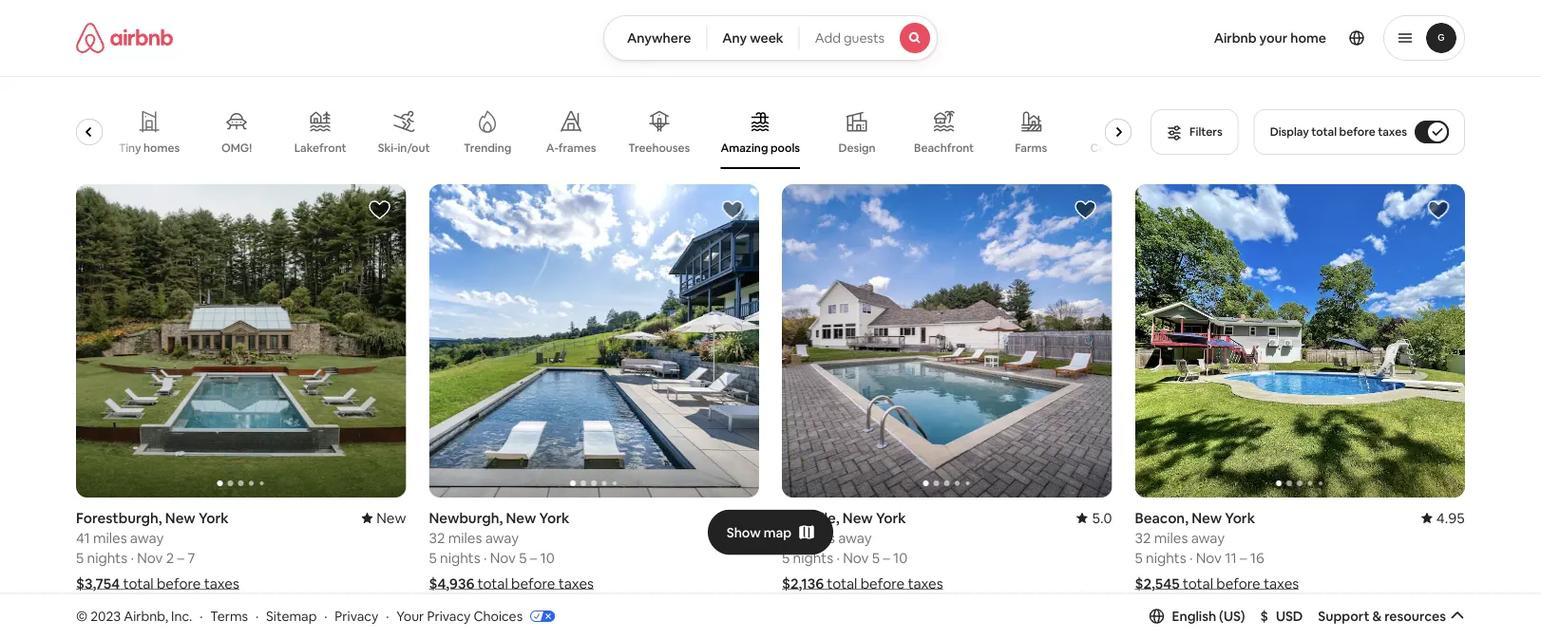 Task type: locate. For each thing, give the bounding box(es) containing it.
· left your
[[386, 608, 389, 625]]

new for newburgh,
[[506, 509, 536, 528]]

0 horizontal spatial 32
[[429, 529, 445, 548]]

10 for 32 miles away
[[540, 549, 555, 568]]

1 horizontal spatial 10
[[893, 549, 908, 568]]

miles down forestburgh,
[[93, 529, 127, 548]]

group
[[35, 95, 1142, 169], [76, 184, 406, 498], [429, 184, 759, 498], [782, 184, 1112, 498], [1135, 184, 1466, 498]]

york
[[199, 509, 229, 528], [539, 509, 570, 528], [876, 509, 906, 528], [1225, 509, 1256, 528]]

privacy left your
[[335, 608, 379, 625]]

nov for beacon,
[[1196, 549, 1222, 568]]

your privacy choices link
[[397, 608, 555, 626]]

away
[[130, 529, 164, 548], [485, 529, 519, 548], [838, 529, 872, 548], [1191, 529, 1225, 548]]

before down 11
[[1217, 575, 1261, 593]]

4 miles from the left
[[1154, 529, 1188, 548]]

before for newburgh, new york 32 miles away 5 nights · nov 5 – 10 $4,936 total before taxes
[[511, 575, 555, 593]]

4 away from the left
[[1191, 529, 1225, 548]]

miles for beacon,
[[1154, 529, 1188, 548]]

2 10 from the left
[[893, 549, 908, 568]]

a-frames
[[546, 141, 596, 155]]

1 – from the left
[[177, 549, 184, 568]]

nov inside forestburgh, new york 41 miles away 5 nights · nov 2 – 7 $3,754 total before taxes
[[137, 549, 163, 568]]

total for newburgh, new york 32 miles away 5 nights · nov 5 – 10 $4,936 total before taxes
[[478, 575, 508, 593]]

nights inside beacon, new york 32 miles away 5 nights · nov 11 – 16 $2,545 total before taxes
[[1146, 549, 1187, 568]]

york inside beacon, new york 32 miles away 5 nights · nov 11 – 16 $2,545 total before taxes
[[1225, 509, 1256, 528]]

5.0 out of 5 average rating image
[[1077, 509, 1112, 528]]

total right display
[[1312, 125, 1337, 139]]

5 for $4,936
[[429, 549, 437, 568]]

new inside beacon, new york 32 miles away 5 nights · nov 11 – 16 $2,545 total before taxes
[[1192, 509, 1222, 528]]

taxes for newburgh, new york 32 miles away 5 nights · nov 5 – 10 $4,936 total before taxes
[[559, 575, 594, 593]]

2 nov from the left
[[490, 549, 516, 568]]

new inside forestburgh, new york 41 miles away 5 nights · nov 2 – 7 $3,754 total before taxes
[[165, 509, 195, 528]]

away inside forestburgh, new york 41 miles away 5 nights · nov 2 – 7 $3,754 total before taxes
[[130, 529, 164, 548]]

5
[[76, 549, 84, 568], [429, 549, 437, 568], [519, 549, 527, 568], [782, 549, 790, 568], [872, 549, 880, 568], [1135, 549, 1143, 568]]

taxes inside forestburgh, new york 41 miles away 5 nights · nov 2 – 7 $3,754 total before taxes
[[204, 575, 239, 593]]

1 32 from the left
[[429, 529, 445, 548]]

miles for otisville,
[[801, 529, 835, 548]]

add to wishlist: beacon, new york image
[[1427, 199, 1450, 221]]

5.0
[[1092, 509, 1112, 528]]

10 inside newburgh, new york 32 miles away 5 nights · nov 5 – 10 $4,936 total before taxes
[[540, 549, 555, 568]]

total right $2,136
[[827, 575, 858, 593]]

3 nights from the left
[[793, 549, 834, 568]]

nov for forestburgh,
[[137, 549, 163, 568]]

away inside beacon, new york 32 miles away 5 nights · nov 11 – 16 $2,545 total before taxes
[[1191, 529, 1225, 548]]

away for otisville,
[[838, 529, 872, 548]]

new left newburgh,
[[377, 509, 406, 528]]

english (us) button
[[1150, 608, 1246, 625]]

5 for $3,754
[[76, 549, 84, 568]]

add to wishlist: forestburgh, new york image
[[368, 199, 391, 221]]

new inside newburgh, new york 32 miles away 5 nights · nov 5 – 10 $4,936 total before taxes
[[506, 509, 536, 528]]

york inside newburgh, new york 32 miles away 5 nights · nov 5 – 10 $4,936 total before taxes
[[539, 509, 570, 528]]

before right display
[[1340, 125, 1376, 139]]

·
[[131, 549, 134, 568], [484, 549, 487, 568], [837, 549, 840, 568], [1190, 549, 1193, 568], [200, 608, 203, 625], [256, 608, 259, 625], [324, 608, 327, 625], [386, 608, 389, 625]]

nights up $4,936
[[440, 549, 481, 568]]

english
[[1172, 608, 1217, 625]]

taxes inside 'otisville, new york 33 miles away 5 nights · nov 5 – 10 $2,136 total before taxes'
[[908, 575, 943, 593]]

2 privacy from the left
[[427, 608, 471, 625]]

privacy
[[335, 608, 379, 625], [427, 608, 471, 625]]

total inside beacon, new york 32 miles away 5 nights · nov 11 – 16 $2,545 total before taxes
[[1183, 575, 1214, 593]]

– for newburgh, new york
[[530, 549, 537, 568]]

· inside beacon, new york 32 miles away 5 nights · nov 11 – 16 $2,545 total before taxes
[[1190, 549, 1193, 568]]

before right $2,136
[[861, 575, 905, 593]]

miles down beacon,
[[1154, 529, 1188, 548]]

$3,754
[[76, 575, 120, 593]]

&
[[1373, 608, 1382, 625]]

miles inside forestburgh, new york 41 miles away 5 nights · nov 2 – 7 $3,754 total before taxes
[[93, 529, 127, 548]]

otisville, new york 33 miles away 5 nights · nov 5 – 10 $2,136 total before taxes
[[782, 509, 943, 593]]

1 miles from the left
[[93, 529, 127, 548]]

nights up $3,754
[[87, 549, 127, 568]]

miles inside beacon, new york 32 miles away 5 nights · nov 11 – 16 $2,545 total before taxes
[[1154, 529, 1188, 548]]

4 new from the left
[[843, 509, 873, 528]]

miles down otisville,
[[801, 529, 835, 548]]

add to wishlist: otisville, new york image
[[1074, 199, 1097, 221]]

privacy link
[[335, 608, 379, 625]]

1 horizontal spatial privacy
[[427, 608, 471, 625]]

english (us)
[[1172, 608, 1246, 625]]

before inside forestburgh, new york 41 miles away 5 nights · nov 2 – 7 $3,754 total before taxes
[[157, 575, 201, 593]]

10 inside 'otisville, new york 33 miles away 5 nights · nov 5 – 10 $2,136 total before taxes'
[[893, 549, 908, 568]]

before for beacon, new york 32 miles away 5 nights · nov 11 – 16 $2,545 total before taxes
[[1217, 575, 1261, 593]]

terms · sitemap · privacy ·
[[210, 608, 389, 625]]

3 nov from the left
[[843, 549, 869, 568]]

nights up $2,545
[[1146, 549, 1187, 568]]

· right terms
[[256, 608, 259, 625]]

total for forestburgh, new york 41 miles away 5 nights · nov 2 – 7 $3,754 total before taxes
[[123, 575, 154, 593]]

new
[[165, 509, 195, 528], [377, 509, 406, 528], [506, 509, 536, 528], [843, 509, 873, 528], [1192, 509, 1222, 528]]

1 5 from the left
[[76, 549, 84, 568]]

resources
[[1385, 608, 1446, 625]]

0 horizontal spatial privacy
[[335, 608, 379, 625]]

2
[[166, 549, 174, 568]]

6 5 from the left
[[1135, 549, 1143, 568]]

taxes inside beacon, new york 32 miles away 5 nights · nov 11 – 16 $2,545 total before taxes
[[1264, 575, 1299, 593]]

beacon, new york 32 miles away 5 nights · nov 11 – 16 $2,545 total before taxes
[[1135, 509, 1299, 593]]

32 inside newburgh, new york 32 miles away 5 nights · nov 5 – 10 $4,936 total before taxes
[[429, 529, 445, 548]]

show
[[727, 524, 761, 541]]

0 horizontal spatial 10
[[540, 549, 555, 568]]

· left 11
[[1190, 549, 1193, 568]]

· left 2 on the bottom
[[131, 549, 134, 568]]

2 away from the left
[[485, 529, 519, 548]]

3 miles from the left
[[801, 529, 835, 548]]

terms
[[210, 608, 248, 625]]

nights inside forestburgh, new york 41 miles away 5 nights · nov 2 – 7 $3,754 total before taxes
[[87, 549, 127, 568]]

– inside 'otisville, new york 33 miles away 5 nights · nov 5 – 10 $2,136 total before taxes'
[[883, 549, 890, 568]]

1 10 from the left
[[540, 549, 555, 568]]

total for beacon, new york 32 miles away 5 nights · nov 11 – 16 $2,545 total before taxes
[[1183, 575, 1214, 593]]

york inside 'otisville, new york 33 miles away 5 nights · nov 5 – 10 $2,136 total before taxes'
[[876, 509, 906, 528]]

york inside forestburgh, new york 41 miles away 5 nights · nov 2 – 7 $3,754 total before taxes
[[199, 509, 229, 528]]

2 new from the left
[[377, 509, 406, 528]]

10
[[540, 549, 555, 568], [893, 549, 908, 568]]

new right beacon,
[[1192, 509, 1222, 528]]

2 32 from the left
[[1135, 529, 1151, 548]]

3 away from the left
[[838, 529, 872, 548]]

16
[[1250, 549, 1265, 568]]

4 nights from the left
[[1146, 549, 1187, 568]]

total inside newburgh, new york 32 miles away 5 nights · nov 5 – 10 $4,936 total before taxes
[[478, 575, 508, 593]]

1 nov from the left
[[137, 549, 163, 568]]

airbnb your home link
[[1203, 18, 1338, 58]]

5 for $2,545
[[1135, 549, 1143, 568]]

before down 2 on the bottom
[[157, 575, 201, 593]]

–
[[177, 549, 184, 568], [530, 549, 537, 568], [883, 549, 890, 568], [1240, 549, 1247, 568]]

· down newburgh,
[[484, 549, 487, 568]]

new inside 'otisville, new york 33 miles away 5 nights · nov 5 – 10 $2,136 total before taxes'
[[843, 509, 873, 528]]

away for beacon,
[[1191, 529, 1225, 548]]

32 down newburgh,
[[429, 529, 445, 548]]

32 for newburgh,
[[429, 529, 445, 548]]

miles inside newburgh, new york 32 miles away 5 nights · nov 5 – 10 $4,936 total before taxes
[[448, 529, 482, 548]]

group for newburgh, new york 32 miles away 5 nights · nov 5 – 10 $4,936 total before taxes
[[429, 184, 759, 498]]

farms
[[1015, 141, 1048, 155]]

· inside newburgh, new york 32 miles away 5 nights · nov 5 – 10 $4,936 total before taxes
[[484, 549, 487, 568]]

5 5 from the left
[[872, 549, 880, 568]]

– for forestburgh, new york
[[177, 549, 184, 568]]

new for otisville,
[[843, 509, 873, 528]]

2023
[[90, 608, 121, 625]]

4 5 from the left
[[782, 549, 790, 568]]

tiny
[[119, 141, 141, 155]]

4 york from the left
[[1225, 509, 1256, 528]]

2 york from the left
[[539, 509, 570, 528]]

nov for newburgh,
[[490, 549, 516, 568]]

omg!
[[221, 141, 252, 155]]

32 for beacon,
[[1135, 529, 1151, 548]]

32
[[429, 529, 445, 548], [1135, 529, 1151, 548]]

newburgh,
[[429, 509, 503, 528]]

away for forestburgh,
[[130, 529, 164, 548]]

3 york from the left
[[876, 509, 906, 528]]

– inside forestburgh, new york 41 miles away 5 nights · nov 2 – 7 $3,754 total before taxes
[[177, 549, 184, 568]]

week
[[750, 29, 784, 47]]

1 new from the left
[[165, 509, 195, 528]]

nov inside 'otisville, new york 33 miles away 5 nights · nov 5 – 10 $2,136 total before taxes'
[[843, 549, 869, 568]]

add to wishlist: newburgh, new york image
[[721, 199, 744, 221]]

nov inside beacon, new york 32 miles away 5 nights · nov 11 – 16 $2,545 total before taxes
[[1196, 549, 1222, 568]]

total up the choices
[[478, 575, 508, 593]]

1 york from the left
[[199, 509, 229, 528]]

filters button
[[1151, 109, 1239, 155]]

· inside 'otisville, new york 33 miles away 5 nights · nov 5 – 10 $2,136 total before taxes'
[[837, 549, 840, 568]]

total up english (us) button on the right of page
[[1183, 575, 1214, 593]]

total for otisville, new york 33 miles away 5 nights · nov 5 – 10 $2,136 total before taxes
[[827, 575, 858, 593]]

total inside 'otisville, new york 33 miles away 5 nights · nov 5 – 10 $2,136 total before taxes'
[[827, 575, 858, 593]]

$ usd
[[1261, 608, 1303, 625]]

support & resources button
[[1319, 608, 1465, 625]]

taxes inside newburgh, new york 32 miles away 5 nights · nov 5 – 10 $4,936 total before taxes
[[559, 575, 594, 593]]

1 away from the left
[[130, 529, 164, 548]]

2 – from the left
[[530, 549, 537, 568]]

before inside 'otisville, new york 33 miles away 5 nights · nov 5 – 10 $2,136 total before taxes'
[[861, 575, 905, 593]]

2 nights from the left
[[440, 549, 481, 568]]

5 new from the left
[[1192, 509, 1222, 528]]

2 miles from the left
[[448, 529, 482, 548]]

lakefront
[[294, 141, 347, 155]]

taxes
[[1378, 125, 1408, 139], [204, 575, 239, 593], [559, 575, 594, 593], [908, 575, 943, 593], [1264, 575, 1299, 593]]

32 inside beacon, new york 32 miles away 5 nights · nov 11 – 16 $2,545 total before taxes
[[1135, 529, 1151, 548]]

group for otisville, new york 33 miles away 5 nights · nov 5 – 10 $2,136 total before taxes
[[782, 184, 1112, 498]]

3 – from the left
[[883, 549, 890, 568]]

away inside newburgh, new york 32 miles away 5 nights · nov 5 – 10 $4,936 total before taxes
[[485, 529, 519, 548]]

nov inside newburgh, new york 32 miles away 5 nights · nov 5 – 10 $4,936 total before taxes
[[490, 549, 516, 568]]

york right otisville,
[[876, 509, 906, 528]]

amazing
[[721, 141, 768, 155]]

anywhere
[[627, 29, 691, 47]]

york for beacon, new york
[[1225, 509, 1256, 528]]

4 – from the left
[[1240, 549, 1247, 568]]

3 new from the left
[[506, 509, 536, 528]]

group for forestburgh, new york 41 miles away 5 nights · nov 2 – 7 $3,754 total before taxes
[[76, 184, 406, 498]]

nights up $2,136
[[793, 549, 834, 568]]

– inside beacon, new york 32 miles away 5 nights · nov 11 – 16 $2,545 total before taxes
[[1240, 549, 1247, 568]]

york right newburgh,
[[539, 509, 570, 528]]

miles for forestburgh,
[[93, 529, 127, 548]]

5 inside forestburgh, new york 41 miles away 5 nights · nov 2 – 7 $3,754 total before taxes
[[76, 549, 84, 568]]

4 nov from the left
[[1196, 549, 1222, 568]]

nights inside newburgh, new york 32 miles away 5 nights · nov 5 – 10 $4,936 total before taxes
[[440, 549, 481, 568]]

nights for $2,545
[[1146, 549, 1187, 568]]

miles down newburgh,
[[448, 529, 482, 548]]

total
[[1312, 125, 1337, 139], [123, 575, 154, 593], [478, 575, 508, 593], [827, 575, 858, 593], [1183, 575, 1214, 593]]

total up © 2023 airbnb, inc. · in the left bottom of the page
[[123, 575, 154, 593]]

32 down beacon,
[[1135, 529, 1151, 548]]

new up 2 on the bottom
[[165, 509, 195, 528]]

7
[[187, 549, 195, 568]]

pools
[[771, 141, 800, 155]]

10 for 33 miles away
[[893, 549, 908, 568]]

1 nights from the left
[[87, 549, 127, 568]]

new right otisville,
[[843, 509, 873, 528]]

· left privacy link
[[324, 608, 327, 625]]

total inside forestburgh, new york 41 miles away 5 nights · nov 2 – 7 $3,754 total before taxes
[[123, 575, 154, 593]]

york right forestburgh,
[[199, 509, 229, 528]]

tiny homes
[[119, 141, 180, 155]]

· down otisville,
[[837, 549, 840, 568]]

5 inside beacon, new york 32 miles away 5 nights · nov 11 – 16 $2,545 total before taxes
[[1135, 549, 1143, 568]]

miles
[[93, 529, 127, 548], [448, 529, 482, 548], [801, 529, 835, 548], [1154, 529, 1188, 548]]

before inside beacon, new york 32 miles away 5 nights · nov 11 – 16 $2,545 total before taxes
[[1217, 575, 1261, 593]]

york up 11
[[1225, 509, 1256, 528]]

new right newburgh,
[[506, 509, 536, 528]]

treehouses
[[628, 141, 690, 155]]

nights inside 'otisville, new york 33 miles away 5 nights · nov 5 – 10 $2,136 total before taxes'
[[793, 549, 834, 568]]

nights
[[87, 549, 127, 568], [440, 549, 481, 568], [793, 549, 834, 568], [1146, 549, 1187, 568]]

2 5 from the left
[[429, 549, 437, 568]]

before
[[1340, 125, 1376, 139], [157, 575, 201, 593], [511, 575, 555, 593], [861, 575, 905, 593], [1217, 575, 1261, 593]]

miles inside 'otisville, new york 33 miles away 5 nights · nov 5 – 10 $2,136 total before taxes'
[[801, 529, 835, 548]]

– inside newburgh, new york 32 miles away 5 nights · nov 5 – 10 $4,936 total before taxes
[[530, 549, 537, 568]]

airbnb,
[[124, 608, 168, 625]]

None search field
[[603, 15, 938, 61]]

before inside newburgh, new york 32 miles away 5 nights · nov 5 – 10 $4,936 total before taxes
[[511, 575, 555, 593]]

1 horizontal spatial 32
[[1135, 529, 1151, 548]]

before up the choices
[[511, 575, 555, 593]]

away inside 'otisville, new york 33 miles away 5 nights · nov 5 – 10 $2,136 total before taxes'
[[838, 529, 872, 548]]

privacy down $4,936
[[427, 608, 471, 625]]



Task type: describe. For each thing, give the bounding box(es) containing it.
add guests button
[[799, 15, 938, 61]]

display
[[1270, 125, 1309, 139]]

before inside display total before taxes button
[[1340, 125, 1376, 139]]

taxes for otisville, new york 33 miles away 5 nights · nov 5 – 10 $2,136 total before taxes
[[908, 575, 943, 593]]

a-
[[546, 141, 559, 155]]

in/out
[[398, 141, 430, 155]]

sitemap link
[[266, 608, 317, 625]]

york for newburgh, new york
[[539, 509, 570, 528]]

any
[[723, 29, 747, 47]]

airbnb
[[1214, 29, 1257, 47]]

terms link
[[210, 608, 248, 625]]

support
[[1319, 608, 1370, 625]]

3 5 from the left
[[519, 549, 527, 568]]

– for beacon, new york
[[1240, 549, 1247, 568]]

ski-in/out
[[378, 141, 430, 155]]

· right inc.
[[200, 608, 203, 625]]

group containing mansions
[[35, 95, 1142, 169]]

new for beacon,
[[1192, 509, 1222, 528]]

add
[[815, 29, 841, 47]]

otisville,
[[782, 509, 840, 528]]

beacon,
[[1135, 509, 1189, 528]]

nights for $3,754
[[87, 549, 127, 568]]

new for forestburgh,
[[165, 509, 195, 528]]

york for otisville, new york
[[876, 509, 906, 528]]

design
[[839, 141, 876, 155]]

inc.
[[171, 608, 192, 625]]

$2,545
[[1135, 575, 1180, 593]]

usd
[[1276, 608, 1303, 625]]

(us)
[[1219, 608, 1246, 625]]

show map button
[[708, 510, 834, 556]]

support & resources
[[1319, 608, 1446, 625]]

add guests
[[815, 29, 885, 47]]

nights for $2,136
[[793, 549, 834, 568]]

airbnb your home
[[1214, 29, 1327, 47]]

profile element
[[961, 0, 1466, 76]]

©
[[76, 608, 88, 625]]

total inside button
[[1312, 125, 1337, 139]]

before for otisville, new york 33 miles away 5 nights · nov 5 – 10 $2,136 total before taxes
[[861, 575, 905, 593]]

away for newburgh,
[[485, 529, 519, 548]]

ski-
[[378, 141, 398, 155]]

$
[[1261, 608, 1269, 625]]

show map
[[727, 524, 792, 541]]

forestburgh, new york 41 miles away 5 nights · nov 2 – 7 $3,754 total before taxes
[[76, 509, 239, 593]]

taxes for beacon, new york 32 miles away 5 nights · nov 11 – 16 $2,545 total before taxes
[[1264, 575, 1299, 593]]

display total before taxes button
[[1254, 109, 1466, 155]]

nov for otisville,
[[843, 549, 869, 568]]

1 privacy from the left
[[335, 608, 379, 625]]

$4,936
[[429, 575, 475, 593]]

nights for $4,936
[[440, 549, 481, 568]]

$2,136
[[782, 575, 824, 593]]

mansions
[[37, 141, 87, 155]]

taxes for forestburgh, new york 41 miles away 5 nights · nov 2 – 7 $3,754 total before taxes
[[204, 575, 239, 593]]

guests
[[844, 29, 885, 47]]

newburgh, new york 32 miles away 5 nights · nov 5 – 10 $4,936 total before taxes
[[429, 509, 594, 593]]

your privacy choices
[[397, 608, 523, 625]]

beachfront
[[914, 141, 974, 155]]

© 2023 airbnb, inc. ·
[[76, 608, 203, 625]]

anywhere button
[[603, 15, 707, 61]]

trending
[[464, 141, 512, 155]]

4.96
[[731, 509, 759, 528]]

display total before taxes
[[1270, 125, 1408, 139]]

choices
[[474, 608, 523, 625]]

any week button
[[706, 15, 800, 61]]

new place to stay image
[[361, 509, 406, 528]]

home
[[1291, 29, 1327, 47]]

taxes inside button
[[1378, 125, 1408, 139]]

4.95 out of 5 average rating image
[[1422, 509, 1466, 528]]

before for forestburgh, new york 41 miles away 5 nights · nov 2 – 7 $3,754 total before taxes
[[157, 575, 201, 593]]

· inside forestburgh, new york 41 miles away 5 nights · nov 2 – 7 $3,754 total before taxes
[[131, 549, 134, 568]]

amazing pools
[[721, 141, 800, 155]]

homes
[[143, 141, 180, 155]]

any week
[[723, 29, 784, 47]]

group for beacon, new york 32 miles away 5 nights · nov 11 – 16 $2,545 total before taxes
[[1135, 184, 1466, 498]]

11
[[1225, 549, 1237, 568]]

4.95
[[1437, 509, 1466, 528]]

map
[[764, 524, 792, 541]]

4.96 out of 5 average rating image
[[715, 509, 759, 528]]

your
[[1260, 29, 1288, 47]]

33
[[782, 529, 798, 548]]

– for otisville, new york
[[883, 549, 890, 568]]

filters
[[1190, 125, 1223, 139]]

camping
[[1091, 141, 1139, 155]]

41
[[76, 529, 90, 548]]

your
[[397, 608, 424, 625]]

sitemap
[[266, 608, 317, 625]]

forestburgh,
[[76, 509, 162, 528]]

5 for $2,136
[[782, 549, 790, 568]]

miles for newburgh,
[[448, 529, 482, 548]]

york for forestburgh, new york
[[199, 509, 229, 528]]

frames
[[559, 141, 596, 155]]

none search field containing anywhere
[[603, 15, 938, 61]]



Task type: vqa. For each thing, say whether or not it's contained in the screenshot.


